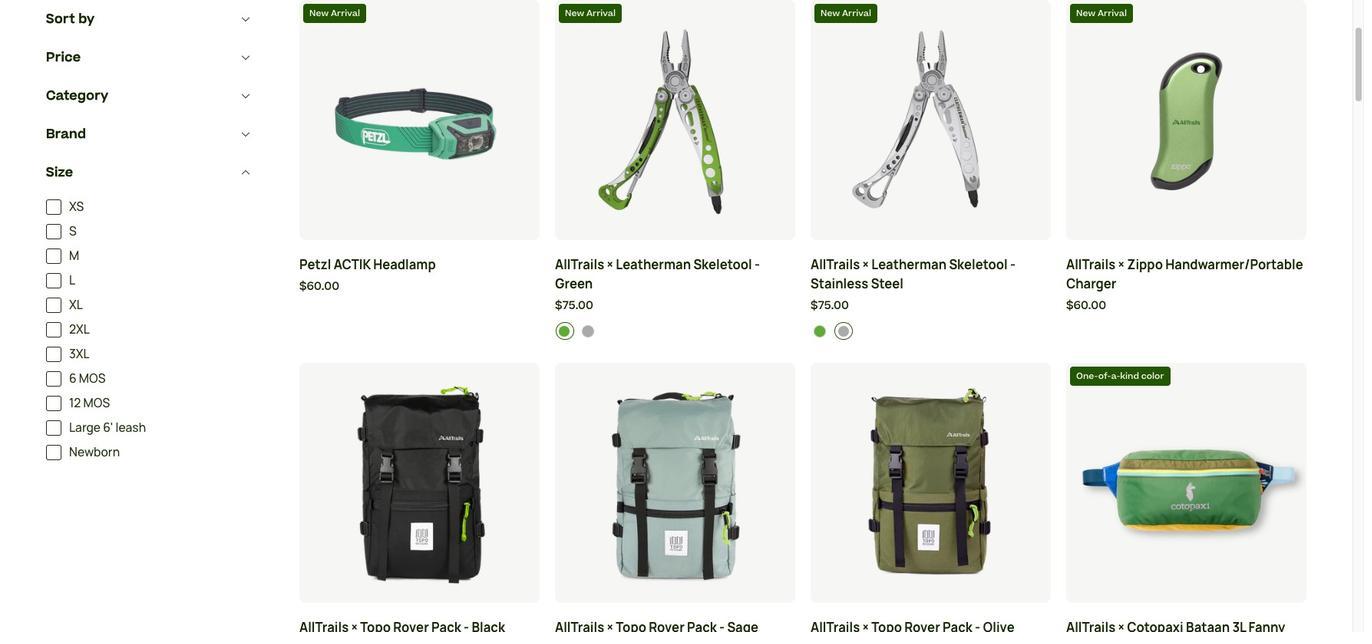 Task type: describe. For each thing, give the bounding box(es) containing it.
$60.00 inside alltrails × zippo handwarmer/portable charger $60.00
[[1067, 298, 1107, 314]]

by
[[79, 10, 95, 28]]

alltrails × leatherman skeletool - green $75.00
[[555, 256, 760, 314]]

$60.00 link for zippo
[[1067, 298, 1307, 315]]

2xl
[[69, 321, 90, 338]]

green image for alltrails × leatherman skeletool - stainless steel
[[814, 325, 826, 338]]

3xl
[[69, 346, 90, 362]]

l
[[69, 272, 75, 288]]

leatherman for steel
[[872, 256, 947, 273]]

skeletool for alltrails × leatherman skeletool - green
[[694, 256, 752, 273]]

alltrails × zippo handwarmer/portable charger link
[[1067, 255, 1307, 294]]

mos for 6 mos
[[79, 371, 106, 387]]

newborn
[[69, 444, 120, 460]]

charger
[[1067, 275, 1117, 292]]

$75.00 inside alltrails × leatherman skeletool - stainless steel $75.00
[[811, 298, 849, 314]]

size button
[[46, 153, 253, 192]]

petzl actik headlamp $60.00
[[299, 256, 436, 295]]

$75.00 link for $75.00
[[555, 298, 796, 315]]

6
[[69, 371, 77, 387]]

Stainless Steel radio
[[835, 323, 853, 340]]

12 mos
[[69, 395, 110, 411]]

s
[[69, 223, 77, 239]]

actik
[[334, 256, 371, 273]]

s m
[[69, 223, 79, 264]]

12
[[69, 395, 81, 411]]

brand button
[[46, 115, 253, 153]]

category
[[46, 86, 108, 105]]

6 mos
[[69, 371, 106, 387]]

option group for $75.00
[[556, 323, 796, 340]]

6'
[[103, 420, 113, 436]]

alltrails × zippo handwarmer/portable charger $60.00
[[1067, 256, 1304, 314]]

stainless steel image
[[582, 325, 594, 338]]

sort
[[46, 10, 75, 28]]



Task type: vqa. For each thing, say whether or not it's contained in the screenshot.
'AllTrails' corresponding to AllTrails × Huckberry Tee - Almond
no



Task type: locate. For each thing, give the bounding box(es) containing it.
0 horizontal spatial $60.00
[[299, 278, 339, 295]]

- for alltrails × leatherman skeletool - green
[[755, 256, 760, 273]]

- inside alltrails × leatherman skeletool - green $75.00
[[755, 256, 760, 273]]

1 horizontal spatial $75.00
[[811, 298, 849, 314]]

mos right 12 at bottom
[[83, 395, 110, 411]]

zippo
[[1127, 256, 1163, 273]]

alltrails up charger
[[1067, 256, 1116, 273]]

1 vertical spatial $60.00 link
[[1067, 298, 1307, 315]]

×
[[607, 256, 614, 273], [863, 256, 869, 273], [1118, 256, 1125, 273]]

0 horizontal spatial green radio
[[556, 323, 574, 340]]

0 horizontal spatial ×
[[607, 256, 614, 273]]

brand
[[46, 125, 86, 143]]

× for steel
[[863, 256, 869, 273]]

green image left stainless steel icon at the left of page
[[558, 325, 571, 338]]

alltrails for alltrails × zippo handwarmer/portable charger
[[1067, 256, 1116, 273]]

$75.00 down 'green'
[[555, 298, 594, 314]]

alltrails
[[555, 256, 604, 273], [811, 256, 860, 273], [1067, 256, 1116, 273]]

0 horizontal spatial leatherman
[[616, 256, 691, 273]]

option group down alltrails × leatherman skeletool - stainless steel $75.00
[[811, 323, 1052, 340]]

$75.00 link for steel
[[811, 298, 1051, 315]]

1 horizontal spatial $60.00
[[1067, 298, 1107, 314]]

$60.00 link down alltrails × zippo handwarmer/portable charger link at the top of the page
[[1067, 298, 1307, 315]]

skeletool
[[694, 256, 752, 273], [949, 256, 1008, 273]]

green image
[[558, 325, 571, 338], [814, 325, 826, 338]]

1 vertical spatial mos
[[83, 395, 110, 411]]

1 horizontal spatial option group
[[811, 323, 1052, 340]]

1 green image from the left
[[558, 325, 571, 338]]

$60.00 link for headlamp
[[299, 278, 540, 296]]

1 $75.00 link from the left
[[555, 298, 796, 315]]

1 leatherman from the left
[[616, 256, 691, 273]]

$60.00 link
[[299, 278, 540, 296], [1067, 298, 1307, 315]]

1 horizontal spatial leatherman
[[872, 256, 947, 273]]

0 vertical spatial mos
[[79, 371, 106, 387]]

0 vertical spatial $60.00 link
[[299, 278, 540, 296]]

2 option group from the left
[[811, 323, 1052, 340]]

mos for 12 mos
[[83, 395, 110, 411]]

$60.00
[[299, 278, 339, 295], [1067, 298, 1107, 314]]

green image left stainless steel image at bottom
[[814, 325, 826, 338]]

0 horizontal spatial skeletool
[[694, 256, 752, 273]]

1 vertical spatial $60.00
[[1067, 298, 1107, 314]]

sort by button
[[46, 0, 253, 38]]

category button
[[46, 76, 253, 115]]

price
[[46, 48, 81, 67]]

leash
[[116, 420, 146, 436]]

2 alltrails from the left
[[811, 256, 860, 273]]

1 × from the left
[[607, 256, 614, 273]]

green
[[555, 275, 593, 292]]

stainless
[[811, 275, 869, 292]]

0 horizontal spatial -
[[755, 256, 760, 273]]

$75.00 link down alltrails × leatherman skeletool - stainless steel link
[[811, 298, 1051, 315]]

leatherman for $75.00
[[616, 256, 691, 273]]

handwarmer/portable
[[1166, 256, 1304, 273]]

price button
[[46, 38, 253, 76]]

petzl actik headlamp link
[[299, 255, 540, 275]]

0 horizontal spatial green image
[[558, 325, 571, 338]]

option group
[[556, 323, 796, 340], [811, 323, 1052, 340]]

1 horizontal spatial $75.00 link
[[811, 298, 1051, 315]]

0 horizontal spatial $75.00
[[555, 298, 594, 314]]

green radio for alltrails × leatherman skeletool - stainless steel
[[811, 323, 830, 340]]

skeletool for alltrails × leatherman skeletool - stainless steel
[[949, 256, 1008, 273]]

2 green image from the left
[[814, 325, 826, 338]]

mos
[[79, 371, 106, 387], [83, 395, 110, 411]]

m
[[69, 248, 79, 264]]

petzl
[[299, 256, 331, 273]]

leatherman inside alltrails × leatherman skeletool - green $75.00
[[616, 256, 691, 273]]

$75.00
[[555, 298, 594, 314], [811, 298, 849, 314]]

2 horizontal spatial ×
[[1118, 256, 1125, 273]]

alltrails up stainless
[[811, 256, 860, 273]]

1 horizontal spatial $60.00 link
[[1067, 298, 1307, 315]]

1 horizontal spatial green image
[[814, 325, 826, 338]]

alltrails up 'green'
[[555, 256, 604, 273]]

Green radio
[[556, 323, 574, 340], [811, 323, 830, 340]]

$60.00 down charger
[[1067, 298, 1107, 314]]

2 horizontal spatial alltrails
[[1067, 256, 1116, 273]]

sort by
[[46, 10, 95, 28]]

steel
[[871, 275, 904, 292]]

xl
[[69, 297, 83, 313]]

0 horizontal spatial alltrails
[[555, 256, 604, 273]]

green radio for alltrails × leatherman skeletool - green
[[556, 323, 574, 340]]

alltrails × leatherman skeletool - green link
[[555, 255, 796, 294]]

alltrails inside alltrails × leatherman skeletool - stainless steel $75.00
[[811, 256, 860, 273]]

large 6' leash
[[69, 420, 146, 436]]

mos right 6
[[79, 371, 106, 387]]

alltrails inside alltrails × zippo handwarmer/portable charger $60.00
[[1067, 256, 1116, 273]]

$60.00 down petzl
[[299, 278, 339, 295]]

1 alltrails from the left
[[555, 256, 604, 273]]

1 horizontal spatial skeletool
[[949, 256, 1008, 273]]

green radio left stainless steel icon at the left of page
[[556, 323, 574, 340]]

1 horizontal spatial ×
[[863, 256, 869, 273]]

$75.00 link
[[555, 298, 796, 315], [811, 298, 1051, 315]]

green radio left stainless steel image at bottom
[[811, 323, 830, 340]]

headlamp
[[373, 256, 436, 273]]

× for $75.00
[[607, 256, 614, 273]]

$75.00 down stainless
[[811, 298, 849, 314]]

$75.00 link down 'alltrails × leatherman skeletool - green' link
[[555, 298, 796, 315]]

× inside alltrails × leatherman skeletool - stainless steel $75.00
[[863, 256, 869, 273]]

3 × from the left
[[1118, 256, 1125, 273]]

2 leatherman from the left
[[872, 256, 947, 273]]

l xl
[[69, 272, 83, 313]]

$60.00 inside petzl actik headlamp $60.00
[[299, 278, 339, 295]]

2 × from the left
[[863, 256, 869, 273]]

1 horizontal spatial -
[[1011, 256, 1016, 273]]

alltrails for alltrails × leatherman skeletool - stainless steel
[[811, 256, 860, 273]]

alltrails inside alltrails × leatherman skeletool - green $75.00
[[555, 256, 604, 273]]

alltrails × leatherman skeletool - stainless steel $75.00
[[811, 256, 1016, 314]]

1 $75.00 from the left
[[555, 298, 594, 314]]

large
[[69, 420, 101, 436]]

skeletool inside alltrails × leatherman skeletool - green $75.00
[[694, 256, 752, 273]]

leatherman
[[616, 256, 691, 273], [872, 256, 947, 273]]

$75.00 inside alltrails × leatherman skeletool - green $75.00
[[555, 298, 594, 314]]

2 - from the left
[[1011, 256, 1016, 273]]

2 $75.00 link from the left
[[811, 298, 1051, 315]]

alltrails for alltrails × leatherman skeletool - green
[[555, 256, 604, 273]]

stainless steel image
[[838, 325, 850, 338]]

1 - from the left
[[755, 256, 760, 273]]

0 horizontal spatial $75.00 link
[[555, 298, 796, 315]]

skeletool inside alltrails × leatherman skeletool - stainless steel $75.00
[[949, 256, 1008, 273]]

1 green radio from the left
[[556, 323, 574, 340]]

0 vertical spatial $60.00
[[299, 278, 339, 295]]

0 horizontal spatial option group
[[556, 323, 796, 340]]

$60.00 link down petzl actik headlamp link
[[299, 278, 540, 296]]

leatherman inside alltrails × leatherman skeletool - stainless steel $75.00
[[872, 256, 947, 273]]

2 skeletool from the left
[[949, 256, 1008, 273]]

- for alltrails × leatherman skeletool - stainless steel
[[1011, 256, 1016, 273]]

- inside alltrails × leatherman skeletool - stainless steel $75.00
[[1011, 256, 1016, 273]]

1 horizontal spatial alltrails
[[811, 256, 860, 273]]

option group down alltrails × leatherman skeletool - green $75.00
[[556, 323, 796, 340]]

1 horizontal spatial green radio
[[811, 323, 830, 340]]

2 $75.00 from the left
[[811, 298, 849, 314]]

3 alltrails from the left
[[1067, 256, 1116, 273]]

size
[[46, 163, 73, 182]]

0 horizontal spatial $60.00 link
[[299, 278, 540, 296]]

option group for steel
[[811, 323, 1052, 340]]

1 skeletool from the left
[[694, 256, 752, 273]]

Stainless Steel radio
[[579, 323, 598, 340]]

alltrails × leatherman skeletool - stainless steel link
[[811, 255, 1051, 294]]

2 green radio from the left
[[811, 323, 830, 340]]

green image for alltrails × leatherman skeletool - green
[[558, 325, 571, 338]]

× inside alltrails × zippo handwarmer/portable charger $60.00
[[1118, 256, 1125, 273]]

-
[[755, 256, 760, 273], [1011, 256, 1016, 273]]

1 option group from the left
[[556, 323, 796, 340]]

xs
[[69, 199, 84, 215]]

× inside alltrails × leatherman skeletool - green $75.00
[[607, 256, 614, 273]]



